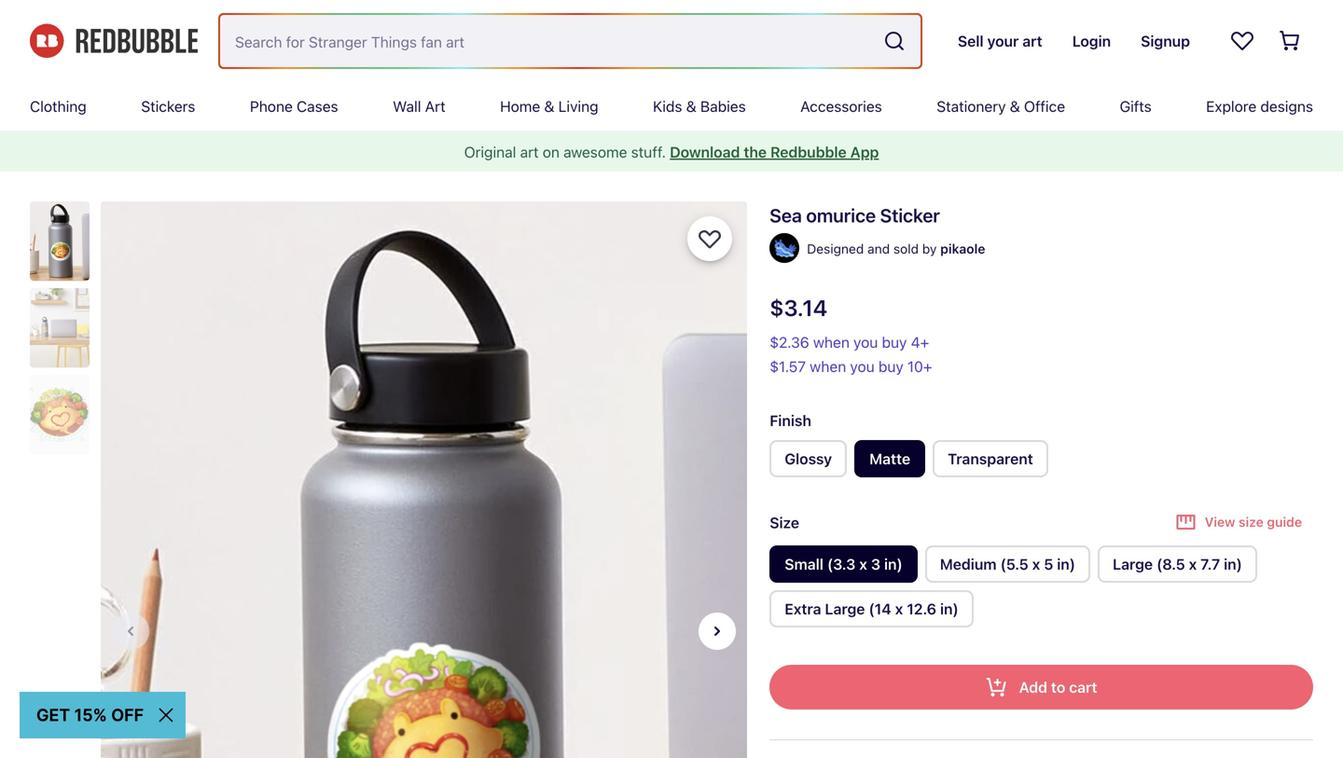 Task type: vqa. For each thing, say whether or not it's contained in the screenshot.
only you at the bottom right of the page
no



Task type: locate. For each thing, give the bounding box(es) containing it.
1 vertical spatial buy
[[879, 358, 904, 376]]

designs
[[1261, 98, 1314, 115]]

menu bar
[[30, 82, 1314, 131]]

2 & from the left
[[686, 98, 697, 115]]

buy left 10+
[[879, 358, 904, 376]]

app
[[851, 143, 879, 161]]

& left living
[[544, 98, 555, 115]]

art
[[425, 98, 446, 115]]

wall
[[393, 98, 421, 115]]

living
[[559, 98, 599, 115]]

art
[[520, 143, 539, 161]]

original art on awesome stuff. download the redbubble app
[[464, 143, 879, 161]]

accessories
[[801, 98, 882, 115]]

2 horizontal spatial &
[[1010, 98, 1020, 115]]

None radio
[[855, 440, 926, 478], [933, 440, 1048, 478], [1098, 546, 1258, 583], [770, 591, 974, 628], [855, 440, 926, 478], [933, 440, 1048, 478], [1098, 546, 1258, 583], [770, 591, 974, 628]]

when right $2.36
[[813, 334, 850, 351]]

& right kids at the top of page
[[686, 98, 697, 115]]

kids & babies
[[653, 98, 746, 115]]

buy
[[882, 334, 907, 351], [879, 358, 904, 376]]

sea omurice sticker
[[770, 204, 940, 226]]

the
[[744, 143, 767, 161]]

10+
[[908, 358, 933, 376]]

stationery
[[937, 98, 1006, 115]]

and
[[868, 241, 890, 257]]

redbubble
[[771, 143, 847, 161]]

download the redbubble app link
[[670, 143, 879, 161]]

1 horizontal spatial &
[[686, 98, 697, 115]]

kids
[[653, 98, 683, 115]]

finish
[[770, 412, 812, 430]]

when
[[813, 334, 850, 351], [810, 358, 846, 376]]

&
[[544, 98, 555, 115], [686, 98, 697, 115], [1010, 98, 1020, 115]]

clothing
[[30, 98, 87, 115]]

cases
[[297, 98, 338, 115]]

3 & from the left
[[1010, 98, 1020, 115]]

designed and sold by pikaole
[[807, 241, 986, 257]]

gifts link
[[1120, 82, 1152, 131]]

home & living link
[[500, 82, 599, 131]]

$2.36 when you buy 4+ $1.57 when you buy 10+
[[770, 334, 933, 376]]

original
[[464, 143, 516, 161]]

wall art
[[393, 98, 446, 115]]

home & living
[[500, 98, 599, 115]]

& left office
[[1010, 98, 1020, 115]]

4+
[[911, 334, 930, 351]]

& for kids
[[686, 98, 697, 115]]

when right $1.57
[[810, 358, 846, 376]]

phone
[[250, 98, 293, 115]]

you left 10+
[[850, 358, 875, 376]]

$1.57
[[770, 358, 806, 376]]

gifts
[[1120, 98, 1152, 115]]

None field
[[220, 15, 921, 67]]

size option group
[[770, 546, 1314, 635]]

None radio
[[770, 440, 847, 478], [770, 546, 918, 583], [925, 546, 1091, 583], [770, 440, 847, 478], [770, 546, 918, 583], [925, 546, 1091, 583]]

on
[[543, 143, 560, 161]]

stationery & office link
[[937, 82, 1066, 131]]

accessories link
[[801, 82, 882, 131]]

1 & from the left
[[544, 98, 555, 115]]

0 horizontal spatial &
[[544, 98, 555, 115]]

buy left 4+
[[882, 334, 907, 351]]

stuff.
[[631, 143, 666, 161]]

you
[[854, 334, 878, 351], [850, 358, 875, 376]]

you left 4+
[[854, 334, 878, 351]]

size
[[770, 514, 800, 532]]



Task type: describe. For each thing, give the bounding box(es) containing it.
download
[[670, 143, 740, 161]]

by
[[923, 241, 937, 257]]

home
[[500, 98, 540, 115]]

0 vertical spatial when
[[813, 334, 850, 351]]

sticker
[[880, 204, 940, 226]]

stickers link
[[141, 82, 195, 131]]

kids & babies link
[[653, 82, 746, 131]]

$3.14
[[770, 295, 828, 321]]

awesome
[[564, 143, 627, 161]]

sea
[[770, 204, 802, 226]]

0 vertical spatial you
[[854, 334, 878, 351]]

image 1 of 3 group
[[101, 202, 747, 759]]

clothing link
[[30, 82, 87, 131]]

omurice
[[806, 204, 876, 226]]

finish option group
[[770, 440, 1314, 485]]

redbubble logo image
[[30, 24, 198, 58]]

stickers
[[141, 98, 195, 115]]

explore designs link
[[1207, 82, 1314, 131]]

1 vertical spatial you
[[850, 358, 875, 376]]

phone cases
[[250, 98, 338, 115]]

wall art link
[[393, 82, 446, 131]]

phone cases link
[[250, 82, 338, 131]]

Search term search field
[[220, 15, 876, 67]]

explore designs
[[1207, 98, 1314, 115]]

& for stationery
[[1010, 98, 1020, 115]]

explore
[[1207, 98, 1257, 115]]

stationery & office
[[937, 98, 1066, 115]]

pikaole link
[[941, 238, 986, 260]]

0 vertical spatial buy
[[882, 334, 907, 351]]

office
[[1024, 98, 1066, 115]]

& for home
[[544, 98, 555, 115]]

sold
[[894, 241, 919, 257]]

1 vertical spatial when
[[810, 358, 846, 376]]

image 2 of 3 group
[[747, 202, 1344, 759]]

$2.36
[[770, 334, 810, 351]]

menu bar containing clothing
[[30, 82, 1314, 131]]

pikaole
[[941, 241, 986, 257]]

babies
[[701, 98, 746, 115]]

designed
[[807, 241, 864, 257]]



